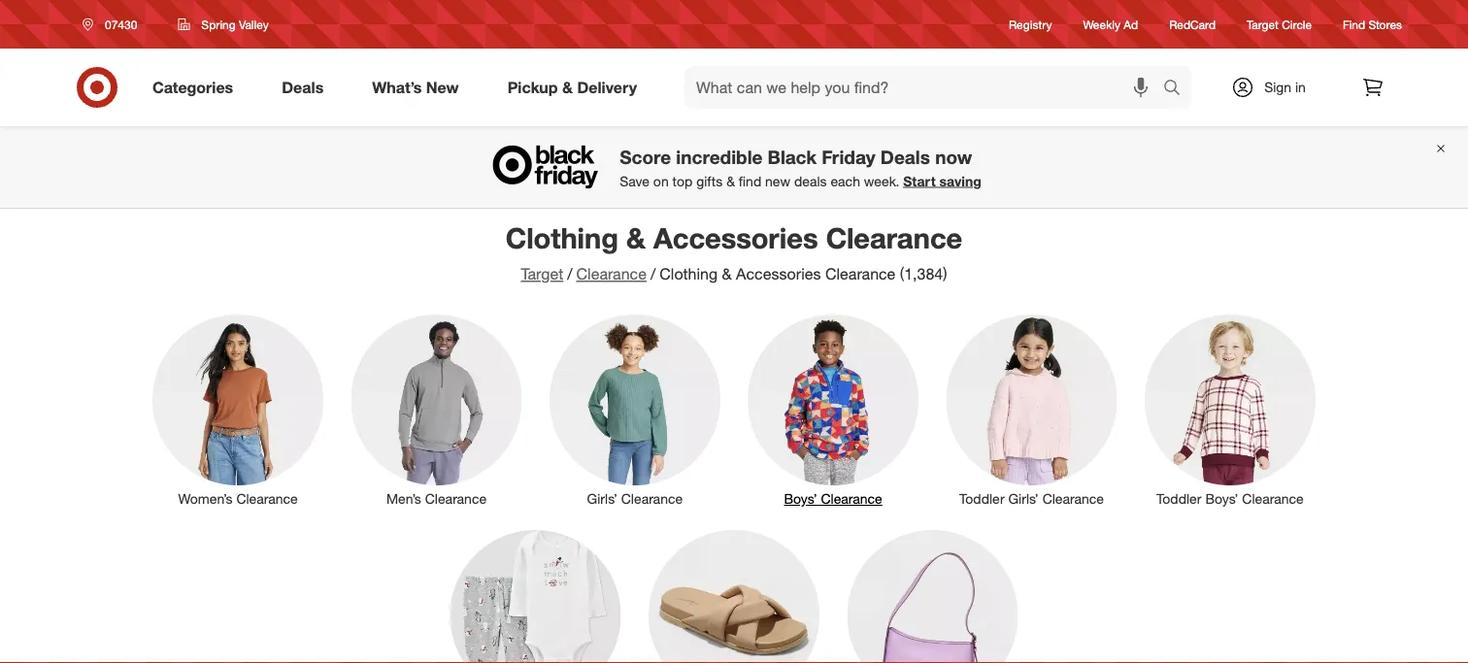Task type: vqa. For each thing, say whether or not it's contained in the screenshot.
the Ready inside the "Pickup Ready within 2 hours"
no



Task type: locate. For each thing, give the bounding box(es) containing it.
1 vertical spatial deals
[[880, 146, 930, 168]]

clearance inside men's clearance link
[[425, 490, 487, 507]]

deals
[[794, 172, 827, 189]]

ad
[[1124, 17, 1138, 31]]

clearance inside toddler boys' clearance link
[[1242, 490, 1304, 507]]

1 girls' from the left
[[587, 490, 617, 507]]

& left the "find"
[[726, 172, 735, 189]]

saving
[[939, 172, 981, 189]]

target left clearance link at the top of page
[[521, 265, 563, 284]]

1 vertical spatial clothing
[[660, 265, 718, 284]]

categories
[[152, 78, 233, 97]]

target inside 'clothing & accessories clearance target / clearance / clothing & accessories clearance (1,384)'
[[521, 265, 563, 284]]

boys'
[[784, 490, 817, 507], [1205, 490, 1238, 507]]

weekly ad
[[1083, 17, 1138, 31]]

target left circle
[[1247, 17, 1279, 31]]

target link
[[521, 265, 563, 284]]

valley
[[239, 17, 269, 32]]

1 horizontal spatial target
[[1247, 17, 1279, 31]]

girls' clearance link
[[536, 311, 734, 509]]

clearance
[[826, 220, 962, 255], [576, 265, 647, 284], [825, 265, 896, 284], [236, 490, 298, 507], [425, 490, 487, 507], [621, 490, 683, 507], [821, 490, 882, 507], [1042, 490, 1104, 507], [1242, 490, 1304, 507]]

clothing right clearance link at the top of page
[[660, 265, 718, 284]]

0 horizontal spatial target
[[521, 265, 563, 284]]

1 horizontal spatial boys'
[[1205, 490, 1238, 507]]

0 vertical spatial deals
[[282, 78, 324, 97]]

redcard
[[1169, 17, 1216, 31]]

& up clearance link at the top of page
[[626, 220, 646, 255]]

what's
[[372, 78, 422, 97]]

0 vertical spatial target
[[1247, 17, 1279, 31]]

girls' clearance
[[587, 490, 683, 507]]

girls'
[[587, 490, 617, 507], [1008, 490, 1039, 507]]

now
[[935, 146, 972, 168]]

weekly
[[1083, 17, 1120, 31]]

2 toddler from the left
[[1156, 490, 1202, 507]]

on
[[653, 172, 669, 189]]

1 vertical spatial target
[[521, 265, 563, 284]]

stores
[[1369, 17, 1402, 31]]

search button
[[1154, 66, 1201, 113]]

deals left what's on the left
[[282, 78, 324, 97]]

0 horizontal spatial boys'
[[784, 490, 817, 507]]

2 / from the left
[[650, 265, 656, 284]]

accessories down new
[[736, 265, 821, 284]]

1 horizontal spatial deals
[[880, 146, 930, 168]]

toddler
[[959, 490, 1004, 507], [1156, 490, 1202, 507]]

women's clearance link
[[139, 311, 337, 509]]

2 girls' from the left
[[1008, 490, 1039, 507]]

weekly ad link
[[1083, 16, 1138, 33]]

what's new link
[[356, 66, 483, 109]]

start
[[903, 172, 936, 189]]

07430 button
[[70, 7, 158, 42]]

&
[[562, 78, 573, 97], [726, 172, 735, 189], [626, 220, 646, 255], [722, 265, 732, 284]]

0 horizontal spatial /
[[567, 265, 572, 284]]

1 horizontal spatial toddler
[[1156, 490, 1202, 507]]

men's
[[386, 490, 421, 507]]

find stores
[[1343, 17, 1402, 31]]

pickup & delivery
[[507, 78, 637, 97]]

deals
[[282, 78, 324, 97], [880, 146, 930, 168]]

clothing & accessories clearance target / clearance / clothing & accessories clearance (1,384)
[[506, 220, 962, 284]]

clothing
[[506, 220, 618, 255], [660, 265, 718, 284]]

week.
[[864, 172, 899, 189]]

0 horizontal spatial clothing
[[506, 220, 618, 255]]

0 vertical spatial accessories
[[653, 220, 818, 255]]

deals inside score incredible black friday deals now save on top gifts & find new deals each week. start saving
[[880, 146, 930, 168]]

gifts
[[696, 172, 723, 189]]

/
[[567, 265, 572, 284], [650, 265, 656, 284]]

clothing up target link
[[506, 220, 618, 255]]

0 horizontal spatial toddler
[[959, 490, 1004, 507]]

score
[[620, 146, 671, 168]]

& down gifts
[[722, 265, 732, 284]]

incredible
[[676, 146, 762, 168]]

1 toddler from the left
[[959, 490, 1004, 507]]

& right pickup
[[562, 78, 573, 97]]

0 horizontal spatial girls'
[[587, 490, 617, 507]]

accessories
[[653, 220, 818, 255], [736, 265, 821, 284]]

deals up the start
[[880, 146, 930, 168]]

categories link
[[136, 66, 258, 109]]

women's clearance
[[178, 490, 298, 507]]

0 vertical spatial clothing
[[506, 220, 618, 255]]

What can we help you find? suggestions appear below search field
[[685, 66, 1168, 109]]

toddler boys' clearance
[[1156, 490, 1304, 507]]

new
[[426, 78, 459, 97]]

boys' clearance link
[[734, 311, 932, 509]]

1 / from the left
[[567, 265, 572, 284]]

pickup & delivery link
[[491, 66, 661, 109]]

& inside score incredible black friday deals now save on top gifts & find new deals each week. start saving
[[726, 172, 735, 189]]

(1,384)
[[900, 265, 947, 284]]

men's clearance
[[386, 490, 487, 507]]

toddler girls' clearance
[[959, 490, 1104, 507]]

1 horizontal spatial /
[[650, 265, 656, 284]]

target
[[1247, 17, 1279, 31], [521, 265, 563, 284]]

each
[[831, 172, 860, 189]]

clearance link
[[576, 265, 647, 284]]

/ right clearance link at the top of page
[[650, 265, 656, 284]]

1 horizontal spatial girls'
[[1008, 490, 1039, 507]]

accessories down the "find"
[[653, 220, 818, 255]]

pickup
[[507, 78, 558, 97]]

/ right target link
[[567, 265, 572, 284]]



Task type: describe. For each thing, give the bounding box(es) containing it.
1 horizontal spatial clothing
[[660, 265, 718, 284]]

men's clearance link
[[337, 311, 536, 509]]

toddler boys' clearance link
[[1131, 311, 1329, 509]]

clearance inside girls' clearance link
[[621, 490, 683, 507]]

circle
[[1282, 17, 1312, 31]]

clearance inside women's clearance link
[[236, 490, 298, 507]]

find
[[739, 172, 761, 189]]

new
[[765, 172, 790, 189]]

find stores link
[[1343, 16, 1402, 33]]

0 horizontal spatial deals
[[282, 78, 324, 97]]

spring
[[201, 17, 236, 32]]

target circle
[[1247, 17, 1312, 31]]

search
[[1154, 80, 1201, 99]]

in
[[1295, 79, 1306, 96]]

clearance inside toddler girls' clearance link
[[1042, 490, 1104, 507]]

1 boys' from the left
[[784, 490, 817, 507]]

save
[[620, 172, 650, 189]]

spring valley
[[201, 17, 269, 32]]

boys' clearance
[[784, 490, 882, 507]]

spring valley button
[[165, 7, 281, 42]]

toddler for toddler girls' clearance
[[959, 490, 1004, 507]]

1 vertical spatial accessories
[[736, 265, 821, 284]]

score incredible black friday deals now save on top gifts & find new deals each week. start saving
[[620, 146, 981, 189]]

07430
[[105, 17, 137, 32]]

deals link
[[265, 66, 348, 109]]

what's new
[[372, 78, 459, 97]]

clearance inside 'boys' clearance' link
[[821, 490, 882, 507]]

2 boys' from the left
[[1205, 490, 1238, 507]]

registry
[[1009, 17, 1052, 31]]

find
[[1343, 17, 1365, 31]]

women's
[[178, 490, 233, 507]]

sign in link
[[1215, 66, 1336, 109]]

friday
[[822, 146, 875, 168]]

toddler for toddler boys' clearance
[[1156, 490, 1202, 507]]

sign
[[1264, 79, 1291, 96]]

redcard link
[[1169, 16, 1216, 33]]

target circle link
[[1247, 16, 1312, 33]]

top
[[672, 172, 693, 189]]

registry link
[[1009, 16, 1052, 33]]

sign in
[[1264, 79, 1306, 96]]

delivery
[[577, 78, 637, 97]]

toddler girls' clearance link
[[932, 311, 1131, 509]]

black
[[768, 146, 817, 168]]



